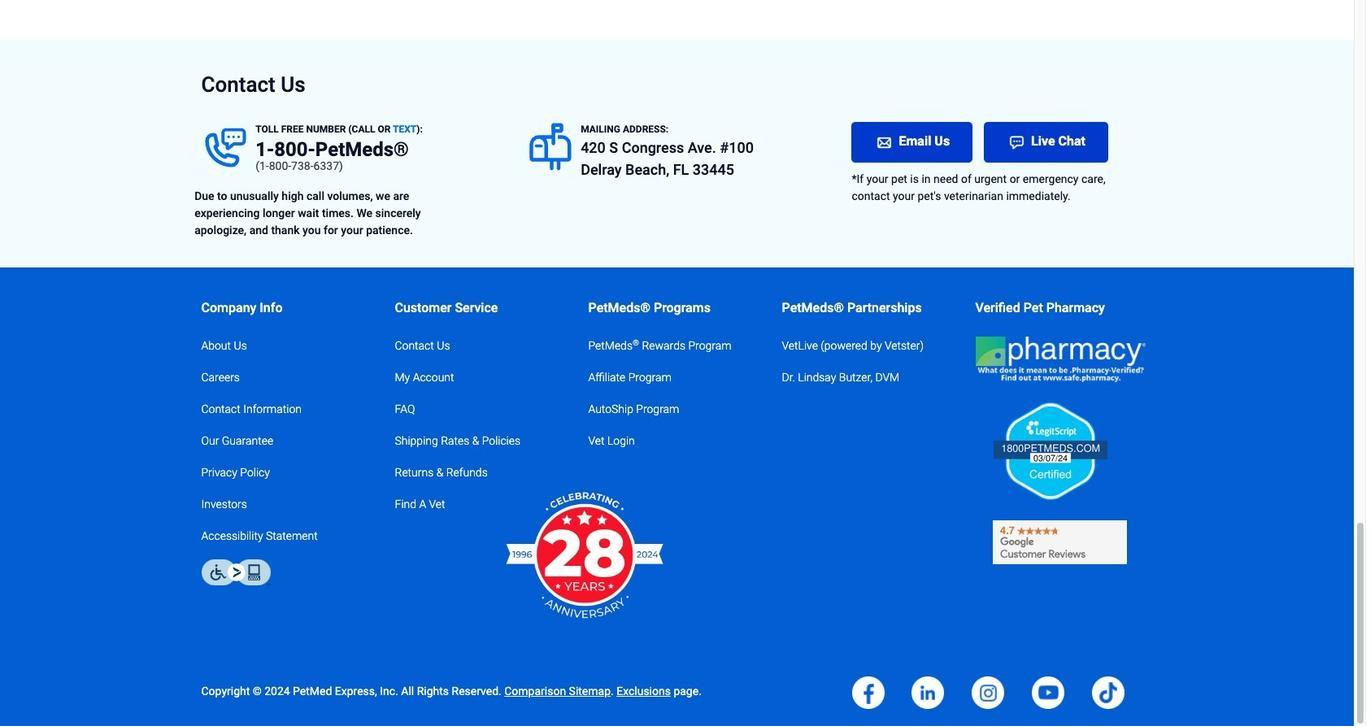 Task type: describe. For each thing, give the bounding box(es) containing it.
contact us mailing address image
[[527, 122, 576, 172]]

petmeds 28th anniversary image
[[503, 480, 666, 630]]

legitscript approved image
[[994, 402, 1108, 500]]

join us on linked in, opens in new window image
[[912, 677, 945, 710]]



Task type: locate. For each thing, give the bounding box(es) containing it.
contact us number image
[[201, 122, 250, 172]]

essential accessibility image
[[201, 559, 270, 585]]

join us on youtube, opens in new window image
[[1033, 677, 1065, 710]]

follow us on instagram, opens in new window image
[[973, 677, 1005, 710]]

join us on tiktok, opens in new window image
[[1093, 677, 1125, 710]]

national association of boards of pharmacy image
[[976, 336, 1146, 382]]

join us on facebook, opens in new window image
[[852, 677, 885, 710]]



Task type: vqa. For each thing, say whether or not it's contained in the screenshot.
Join us on TikTok, Opens in New Window "icon"
yes



